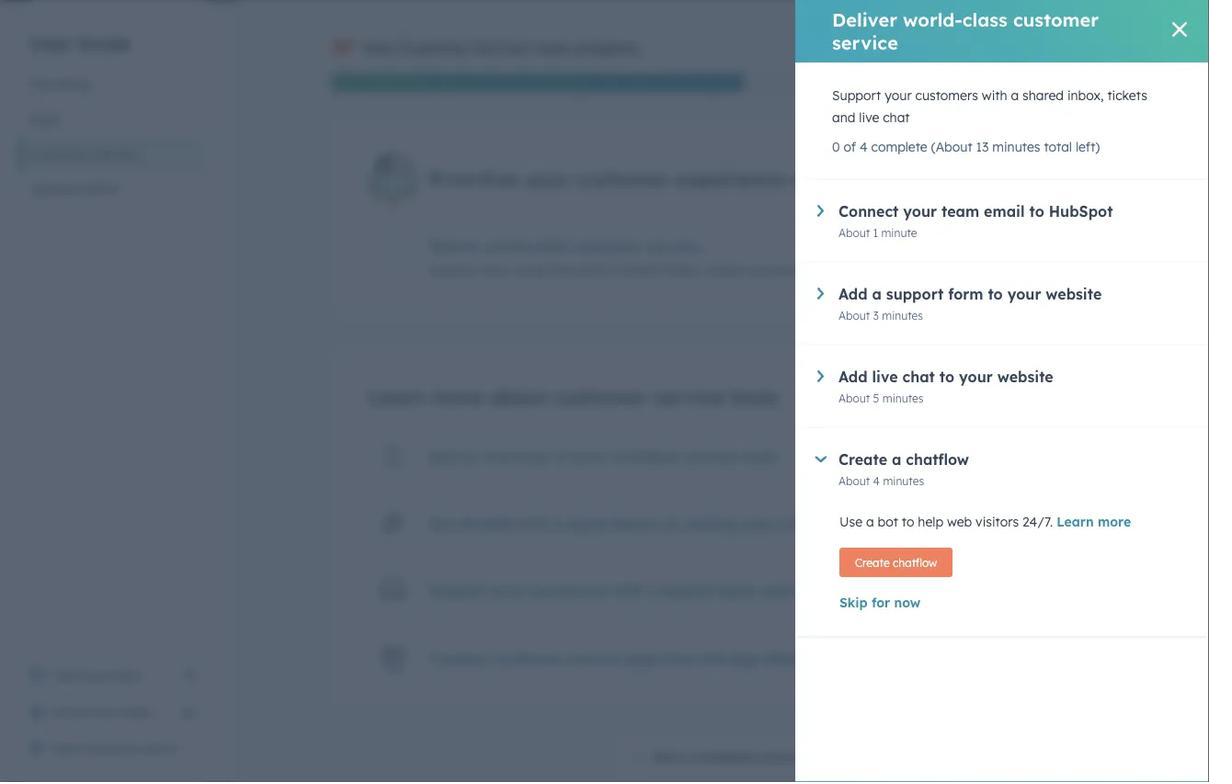 Task type: vqa. For each thing, say whether or not it's contained in the screenshot.
Learn
yes



Task type: locate. For each thing, give the bounding box(es) containing it.
and down deliver world-class customer service button
[[748, 262, 771, 278]]

skip for now
[[840, 595, 921, 611]]

chat inside 'support your customers with a shared inbox, tickets and live chat'
[[883, 109, 910, 126]]

about inside connect your team email to hubspot about 1 minute
[[839, 226, 870, 240]]

create down 5
[[839, 451, 888, 469]]

overview right an
[[483, 447, 550, 466]]

user guide views element
[[18, 0, 206, 207]]

connect customer service apps from the app marketplace link
[[429, 650, 877, 668]]

and up '0'
[[832, 109, 856, 126]]

deliver for deliver world-class customer service
[[832, 8, 898, 31]]

chatflow inside create a chatflow about 4 minutes
[[906, 451, 969, 469]]

minutes inside add a support form to your website about 3 minutes
[[882, 309, 923, 322]]

0 vertical spatial world-
[[903, 8, 963, 31]]

service for deliver world-class customer service
[[832, 31, 898, 54]]

to right form
[[988, 285, 1003, 303]]

left)
[[1076, 139, 1100, 155]]

hub
[[920, 167, 961, 192]]

2 horizontal spatial shared
[[1023, 87, 1064, 103]]

team for connect
[[942, 202, 980, 221]]

0 vertical spatial add
[[839, 285, 868, 303]]

website down add a support form to your website about 3 minutes
[[998, 368, 1054, 386]]

0 horizontal spatial connect
[[429, 650, 489, 668]]

1 horizontal spatial 13
[[1021, 262, 1032, 276]]

2 horizontal spatial tickets
[[1108, 87, 1148, 103]]

1 vertical spatial live
[[775, 262, 795, 278]]

your
[[361, 39, 395, 57]]

world- inside deliver world-class customer service support your customers with a shared inbox, tickets and live chat
[[486, 237, 533, 255]]

more right 24/7.
[[1098, 514, 1131, 530]]

0 horizontal spatial class
[[533, 237, 569, 255]]

connect
[[839, 202, 899, 221], [429, 650, 489, 668]]

website
[[1046, 285, 1102, 303], [998, 368, 1054, 386]]

0 vertical spatial deliver
[[832, 8, 898, 31]]

class inside deliver world-class customer service
[[963, 8, 1008, 31]]

with inside deliver world-class customer service support your customers with a shared inbox, tickets and live chat
[[579, 262, 604, 278]]

0
[[832, 139, 840, 155]]

1 horizontal spatial customer
[[399, 39, 470, 57]]

1 vertical spatial team
[[121, 704, 153, 721]]

customer
[[1013, 8, 1099, 31], [577, 167, 670, 192], [574, 237, 642, 255], [554, 384, 647, 410], [612, 447, 681, 466], [780, 514, 849, 533], [494, 650, 562, 668]]

to inside add live chat to your website about 5 minutes
[[940, 368, 955, 386]]

service inside deliver world-class customer service support your customers with a shared inbox, tickets and live chat
[[647, 237, 700, 255]]

customer right your
[[399, 39, 470, 57]]

0 horizontal spatial of
[[554, 447, 569, 466]]

2 vertical spatial and
[[762, 581, 790, 600]]

email
[[984, 202, 1025, 221]]

and right inbox
[[762, 581, 790, 600]]

shared for inbox
[[662, 581, 712, 600]]

a up bot
[[892, 451, 902, 469]]

0 horizontal spatial world-
[[486, 237, 533, 255]]

add for add live chat to your website
[[839, 368, 868, 386]]

1 horizontal spatial tickets
[[795, 581, 844, 600]]

app
[[732, 650, 762, 668]]

1 horizontal spatial 4
[[873, 474, 880, 488]]

your customer service tools progress progress bar
[[332, 74, 744, 92]]

minutes left total
[[993, 139, 1041, 155]]

about
[[839, 226, 870, 240], [987, 262, 1018, 276], [839, 309, 870, 322], [839, 391, 870, 405], [839, 474, 870, 488]]

1 horizontal spatial deliver
[[832, 8, 898, 31]]

about inside create a chatflow about 4 minutes
[[839, 474, 870, 488]]

shared inside deliver world-class customer service support your customers with a shared inbox, tickets and live chat
[[619, 262, 661, 278]]

of right '0'
[[844, 139, 856, 155]]

1 vertical spatial 4
[[873, 474, 880, 488]]

1 add from the top
[[839, 285, 868, 303]]

get for get started with a quick lesson on scaling your customer support
[[429, 514, 455, 533]]

get
[[429, 447, 455, 466], [429, 514, 455, 533]]

marketing button
[[18, 67, 206, 102]]

about left '1'
[[839, 226, 870, 240]]

0 horizontal spatial deliver
[[429, 237, 481, 255]]

1 horizontal spatial learn
[[1057, 514, 1094, 530]]

support for support your customers with a shared inbox, tickets and live chat
[[832, 87, 881, 103]]

shared
[[1023, 87, 1064, 103], [619, 262, 661, 278], [662, 581, 712, 600]]

support inside deliver world-class customer service support your customers with a shared inbox, tickets and live chat
[[429, 262, 478, 278]]

world-
[[903, 8, 963, 31], [486, 237, 533, 255]]

customers for support your customers with a shared inbox, tickets and live chat
[[916, 87, 978, 103]]

0 vertical spatial create
[[839, 451, 888, 469]]

with up 0 of 4 complete (about 13 minutes total left)
[[982, 87, 1008, 103]]

0 vertical spatial and
[[832, 109, 856, 126]]

1 horizontal spatial connect
[[839, 202, 899, 221]]

add inside add a support form to your website about 3 minutes
[[839, 285, 868, 303]]

1 horizontal spatial inbox,
[[1068, 87, 1104, 103]]

help
[[918, 514, 944, 530]]

0 vertical spatial team
[[942, 202, 980, 221]]

your
[[885, 87, 912, 103], [525, 167, 571, 192], [903, 202, 937, 221], [482, 262, 509, 278], [1008, 285, 1041, 303], [959, 368, 993, 386], [574, 447, 608, 466], [742, 514, 776, 533], [493, 581, 527, 600], [84, 668, 111, 684], [90, 704, 118, 721]]

0 horizontal spatial shared
[[619, 262, 661, 278]]

use
[[840, 514, 863, 530]]

1 vertical spatial inbox,
[[664, 262, 701, 278]]

1 vertical spatial deliver
[[429, 237, 481, 255]]

0 vertical spatial inbox,
[[1068, 87, 1104, 103]]

1 horizontal spatial shared
[[662, 581, 712, 600]]

1 vertical spatial world-
[[486, 237, 533, 255]]

shared inside 'support your customers with a shared inbox, tickets and live chat'
[[1023, 87, 1064, 103]]

chat
[[883, 109, 910, 126], [799, 262, 826, 278], [903, 368, 935, 386]]

minutes right 5
[[883, 391, 924, 405]]

prioritize your customer experience with service hub
[[429, 167, 961, 192]]

a up 0 of 4 complete (about 13 minutes total left)
[[1011, 87, 1019, 103]]

inbox
[[717, 581, 758, 600]]

0 vertical spatial website
[[1046, 285, 1102, 303]]

support your customers with a shared inbox and tickets
[[429, 581, 844, 600]]

lesson
[[612, 514, 658, 533]]

more
[[432, 384, 483, 410], [1098, 514, 1131, 530]]

4 up bot
[[873, 474, 880, 488]]

customer up the website on the top
[[29, 146, 88, 162]]

with down the lesson
[[612, 581, 643, 600]]

of down "learn more about customer service tools"
[[554, 447, 569, 466]]

1 vertical spatial get
[[429, 514, 455, 533]]

customer
[[399, 39, 470, 57], [29, 146, 88, 162]]

2 vertical spatial customers
[[531, 581, 607, 600]]

create a chatflow about 4 minutes
[[839, 451, 969, 488]]

minute
[[881, 226, 917, 240]]

website (cms)
[[29, 181, 118, 197]]

1 vertical spatial 13
[[1021, 262, 1032, 276]]

tools
[[534, 39, 570, 57], [731, 384, 779, 410], [743, 447, 778, 466]]

chatflow up now
[[893, 556, 937, 570]]

0 vertical spatial chatflow
[[906, 451, 969, 469]]

add inside add live chat to your website about 5 minutes
[[839, 368, 868, 386]]

0 horizontal spatial 13
[[976, 139, 989, 155]]

0 vertical spatial overview
[[483, 447, 550, 466]]

overview down invite your team button
[[85, 741, 140, 757]]

2 horizontal spatial service
[[840, 167, 914, 192]]

inbox, up the left)
[[1068, 87, 1104, 103]]

website down about 13 minutes on the right top of page
[[1046, 285, 1102, 303]]

world- inside deliver world-class customer service
[[903, 8, 963, 31]]

minutes right the 3
[[882, 309, 923, 322]]

13 down email
[[1021, 262, 1032, 276]]

with
[[982, 87, 1008, 103], [791, 167, 834, 192], [579, 262, 604, 278], [517, 514, 549, 533], [612, 581, 643, 600]]

service
[[832, 31, 898, 54], [647, 237, 700, 255], [653, 384, 725, 410], [685, 447, 738, 466], [567, 650, 620, 668]]

connect customer service apps from the app marketplace
[[429, 650, 858, 668]]

4 right '0'
[[860, 139, 868, 155]]

of
[[844, 139, 856, 155], [554, 447, 569, 466]]

connect inside connect your team email to hubspot about 1 minute
[[839, 202, 899, 221]]

1 vertical spatial tools
[[731, 384, 779, 410]]

2 vertical spatial support
[[429, 581, 489, 600]]

quick
[[567, 514, 607, 533]]

class
[[963, 8, 1008, 31], [533, 237, 569, 255]]

0 vertical spatial support
[[886, 285, 944, 303]]

with down deliver world-class customer service button
[[579, 262, 604, 278]]

shared down deliver world-class customer service button
[[619, 262, 661, 278]]

1 vertical spatial service
[[92, 146, 136, 162]]

a up the 3
[[872, 285, 882, 303]]

create up link opens in a new window icon
[[855, 556, 890, 570]]

1 vertical spatial shared
[[619, 262, 661, 278]]

1 vertical spatial overview
[[85, 741, 140, 757]]

support inside 'support your customers with a shared inbox, tickets and live chat'
[[832, 87, 881, 103]]

2 vertical spatial tickets
[[795, 581, 844, 600]]

a
[[1011, 87, 1019, 103], [608, 262, 616, 278], [872, 285, 882, 303], [892, 451, 902, 469], [866, 514, 874, 530], [553, 514, 563, 533], [648, 581, 657, 600]]

a inside add a support form to your website about 3 minutes
[[872, 285, 882, 303]]

live
[[859, 109, 880, 126], [775, 262, 795, 278], [872, 368, 898, 386]]

to down add a support form to your website about 3 minutes
[[940, 368, 955, 386]]

1 vertical spatial website
[[998, 368, 1054, 386]]

add
[[839, 285, 868, 303], [839, 368, 868, 386]]

your inside add live chat to your website about 5 minutes
[[959, 368, 993, 386]]

to
[[1030, 202, 1045, 221], [988, 285, 1003, 303], [940, 368, 955, 386], [902, 514, 915, 530]]

caret image for add live chat to your website
[[818, 371, 824, 382]]

create
[[839, 451, 888, 469], [855, 556, 890, 570]]

2 vertical spatial live
[[872, 368, 898, 386]]

0 vertical spatial tickets
[[1108, 87, 1148, 103]]

a down deliver world-class customer service button
[[608, 262, 616, 278]]

connect your team email to hubspot about 1 minute
[[839, 202, 1113, 240]]

service down "complete" at the top right of page
[[840, 167, 914, 192]]

get started with a quick lesson on scaling your customer support link
[[429, 514, 911, 533]]

now
[[894, 595, 921, 611]]

minutes up bot
[[883, 474, 924, 488]]

customers
[[916, 87, 978, 103], [512, 262, 575, 278], [531, 581, 607, 600]]

service down sales button
[[92, 146, 136, 162]]

deliver
[[832, 8, 898, 31], [429, 237, 481, 255]]

to right bot
[[902, 514, 915, 530]]

minutes
[[993, 139, 1041, 155], [1035, 262, 1077, 276], [882, 309, 923, 322], [883, 391, 924, 405], [883, 474, 924, 488]]

add live chat to your website about 5 minutes
[[839, 368, 1054, 405]]

view your plan
[[52, 668, 141, 684]]

to inside connect your team email to hubspot about 1 minute
[[1030, 202, 1045, 221]]

0 vertical spatial customers
[[916, 87, 978, 103]]

0 vertical spatial get
[[429, 447, 455, 466]]

about
[[489, 384, 548, 410]]

to inside add a support form to your website about 3 minutes
[[988, 285, 1003, 303]]

2 vertical spatial chat
[[903, 368, 935, 386]]

1 horizontal spatial of
[[844, 139, 856, 155]]

to right email
[[1030, 202, 1045, 221]]

with right started
[[517, 514, 549, 533]]

1 vertical spatial customers
[[512, 262, 575, 278]]

0 horizontal spatial customer
[[29, 146, 88, 162]]

1 vertical spatial tickets
[[704, 262, 744, 278]]

on
[[662, 514, 681, 533]]

1 vertical spatial chatflow
[[893, 556, 937, 570]]

inbox, inside 'support your customers with a shared inbox, tickets and live chat'
[[1068, 87, 1104, 103]]

service for learn more about customer service tools
[[653, 384, 725, 410]]

1 vertical spatial add
[[839, 368, 868, 386]]

about up "use"
[[839, 474, 870, 488]]

customer inside deliver world-class customer service support your customers with a shared inbox, tickets and live chat
[[574, 237, 642, 255]]

0 horizontal spatial inbox,
[[664, 262, 701, 278]]

connect for connect your team email to hubspot about 1 minute
[[839, 202, 899, 221]]

with inside 'support your customers with a shared inbox, tickets and live chat'
[[982, 87, 1008, 103]]

team down plan
[[121, 704, 153, 721]]

your inside add a support form to your website about 3 minutes
[[1008, 285, 1041, 303]]

0 vertical spatial of
[[844, 139, 856, 155]]

1 get from the top
[[429, 447, 455, 466]]

0 horizontal spatial tickets
[[704, 262, 744, 278]]

0 vertical spatial class
[[963, 8, 1008, 31]]

a left bot
[[866, 514, 874, 530]]

13 inside deliver world-class customer service dialog
[[976, 139, 989, 155]]

support left form
[[886, 285, 944, 303]]

1 vertical spatial customer
[[29, 146, 88, 162]]

your inside connect your team email to hubspot about 1 minute
[[903, 202, 937, 221]]

13
[[976, 139, 989, 155], [1021, 262, 1032, 276]]

chatflow
[[906, 451, 969, 469], [893, 556, 937, 570]]

0 horizontal spatial 4
[[860, 139, 868, 155]]

create inside create a chatflow about 4 minutes
[[839, 451, 888, 469]]

0 horizontal spatial more
[[432, 384, 483, 410]]

about left 5
[[839, 391, 870, 405]]

1 vertical spatial class
[[533, 237, 569, 255]]

chatflow up help
[[906, 451, 969, 469]]

0 vertical spatial customer
[[399, 39, 470, 57]]

get left an
[[429, 447, 455, 466]]

and inside deliver world-class customer service support your customers with a shared inbox, tickets and live chat
[[748, 262, 771, 278]]

1 vertical spatial learn
[[1057, 514, 1094, 530]]

1 vertical spatial connect
[[429, 650, 489, 668]]

service inside deliver world-class customer service
[[832, 31, 898, 54]]

1 horizontal spatial world-
[[903, 8, 963, 31]]

class for deliver world-class customer service support your customers with a shared inbox, tickets and live chat
[[533, 237, 569, 255]]

0 vertical spatial support
[[832, 87, 881, 103]]

0 vertical spatial service
[[475, 39, 530, 57]]

caret image
[[818, 205, 824, 217], [818, 288, 824, 300], [818, 371, 824, 382], [815, 456, 827, 463]]

0 vertical spatial 13
[[976, 139, 989, 155]]

team inside button
[[121, 704, 153, 721]]

deliver for deliver world-class customer service support your customers with a shared inbox, tickets and live chat
[[429, 237, 481, 255]]

0 horizontal spatial team
[[121, 704, 153, 721]]

total
[[1044, 139, 1072, 155]]

chat inside add live chat to your website about 5 minutes
[[903, 368, 935, 386]]

world- for deliver world-class customer service
[[903, 8, 963, 31]]

team down "hub"
[[942, 202, 980, 221]]

shared for inbox,
[[1023, 87, 1064, 103]]

get started with a quick lesson on scaling your customer support
[[429, 514, 911, 533]]

0 vertical spatial shared
[[1023, 87, 1064, 103]]

1 horizontal spatial class
[[963, 8, 1008, 31]]

1 horizontal spatial team
[[942, 202, 980, 221]]

link opens in a new window image
[[847, 582, 860, 604]]

0 vertical spatial 4
[[860, 139, 868, 155]]

2 vertical spatial shared
[[662, 581, 712, 600]]

team inside connect your team email to hubspot about 1 minute
[[942, 202, 980, 221]]

0 vertical spatial connect
[[839, 202, 899, 221]]

support up the create chatflow
[[853, 514, 911, 533]]

and inside 'support your customers with a shared inbox, tickets and live chat'
[[832, 109, 856, 126]]

skip
[[840, 595, 868, 611]]

get left started
[[429, 514, 455, 533]]

1 vertical spatial create
[[855, 556, 890, 570]]

0 vertical spatial live
[[859, 109, 880, 126]]

0 horizontal spatial service
[[92, 146, 136, 162]]

hubspot
[[1049, 202, 1113, 221]]

deliver inside deliver world-class customer service
[[832, 8, 898, 31]]

1 vertical spatial chat
[[799, 262, 826, 278]]

service
[[475, 39, 530, 57], [92, 146, 136, 162], [840, 167, 914, 192]]

service up the 'your customer service tools progress' progress bar
[[475, 39, 530, 57]]

shared up total
[[1023, 87, 1064, 103]]

caret image for create a chatflow
[[815, 456, 827, 463]]

deliver world-class customer service support your customers with a shared inbox, tickets and live chat
[[429, 237, 826, 278]]

class inside deliver world-class customer service support your customers with a shared inbox, tickets and live chat
[[533, 237, 569, 255]]

close image
[[1173, 22, 1187, 37]]

experience
[[676, 167, 785, 192]]

use a bot to help web visitors 24/7. learn more
[[840, 514, 1131, 530]]

about 13 minutes
[[987, 262, 1077, 276]]

create for chatflow
[[855, 556, 890, 570]]

more up an
[[432, 384, 483, 410]]

link opens in a new window image
[[847, 587, 860, 599], [182, 665, 195, 687], [182, 670, 195, 682]]

caret image for add a support form to your website
[[818, 288, 824, 300]]

1 horizontal spatial more
[[1098, 514, 1131, 530]]

deliver world-class customer service dialog
[[796, 0, 1209, 783]]

2 get from the top
[[429, 514, 455, 533]]

0 horizontal spatial overview
[[85, 741, 140, 757]]

0 horizontal spatial learn
[[368, 384, 426, 410]]

customer service
[[29, 146, 136, 162]]

start overview demo link
[[18, 731, 206, 768]]

show completed sections
[[652, 749, 813, 765]]

deliver world-class customer service
[[832, 8, 1099, 54]]

learn inside deliver world-class customer service dialog
[[1057, 514, 1094, 530]]

1 vertical spatial more
[[1098, 514, 1131, 530]]

1 vertical spatial of
[[554, 447, 569, 466]]

1 vertical spatial and
[[748, 262, 771, 278]]

inbox, down deliver world-class customer service button
[[664, 262, 701, 278]]

about left the 3
[[839, 309, 870, 322]]

customers inside 'support your customers with a shared inbox, tickets and live chat'
[[916, 87, 978, 103]]

0 vertical spatial chat
[[883, 109, 910, 126]]

2 add from the top
[[839, 368, 868, 386]]

shared left inbox
[[662, 581, 712, 600]]

support inside support your customers with a shared inbox and tickets link
[[429, 581, 489, 600]]

caret image for connect your team email to hubspot
[[818, 205, 824, 217]]

more inside deliver world-class customer service dialog
[[1098, 514, 1131, 530]]

1 vertical spatial support
[[429, 262, 478, 278]]

deliver inside deliver world-class customer service support your customers with a shared inbox, tickets and live chat
[[429, 237, 481, 255]]

13 right (about
[[976, 139, 989, 155]]

team
[[942, 202, 980, 221], [121, 704, 153, 721]]



Task type: describe. For each thing, give the bounding box(es) containing it.
an
[[459, 447, 478, 466]]

4 inside create a chatflow about 4 minutes
[[873, 474, 880, 488]]

web
[[947, 514, 972, 530]]

connect for connect customer service apps from the app marketplace
[[429, 650, 489, 668]]

service for deliver world-class customer service support your customers with a shared inbox, tickets and live chat
[[647, 237, 700, 255]]

minutes down hubspot
[[1035, 262, 1077, 276]]

website
[[29, 181, 78, 197]]

minutes inside create a chatflow about 4 minutes
[[883, 474, 924, 488]]

0 of 4 complete (about 13 minutes total left)
[[832, 139, 1100, 155]]

customer inside button
[[29, 146, 88, 162]]

for
[[872, 595, 890, 611]]

about inside add live chat to your website about 5 minutes
[[839, 391, 870, 405]]

sales button
[[18, 102, 206, 137]]

from
[[665, 650, 700, 668]]

support your customers with a shared inbox and tickets link
[[429, 581, 863, 604]]

a inside deliver world-class customer service support your customers with a shared inbox, tickets and live chat
[[608, 262, 616, 278]]

your inside 'support your customers with a shared inbox, tickets and live chat'
[[885, 87, 912, 103]]

show completed sections button
[[617, 739, 827, 777]]

invite
[[52, 704, 87, 721]]

get for get an overview of your customer service tools
[[429, 447, 455, 466]]

24/7.
[[1023, 514, 1053, 530]]

support inside add a support form to your website about 3 minutes
[[886, 285, 944, 303]]

website inside add live chat to your website about 5 minutes
[[998, 368, 1054, 386]]

get an overview of your customer service tools
[[429, 447, 778, 466]]

the
[[704, 650, 728, 668]]

inbox, inside deliver world-class customer service support your customers with a shared inbox, tickets and live chat
[[664, 262, 701, 278]]

about inside add a support form to your website about 3 minutes
[[839, 309, 870, 322]]

of inside deliver world-class customer service dialog
[[844, 139, 856, 155]]

2 vertical spatial service
[[840, 167, 914, 192]]

sections
[[761, 749, 813, 765]]

show
[[652, 749, 687, 765]]

team for invite
[[121, 704, 153, 721]]

skip for now button
[[840, 592, 1165, 614]]

2 vertical spatial tools
[[743, 447, 778, 466]]

(cms)
[[82, 181, 118, 197]]

0 vertical spatial more
[[432, 384, 483, 410]]

a up connect customer service apps from the app marketplace link at the bottom of the page
[[648, 581, 657, 600]]

apps
[[624, 650, 660, 668]]

chat inside deliver world-class customer service support your customers with a shared inbox, tickets and live chat
[[799, 262, 826, 278]]

add for add a support form to your website
[[839, 285, 868, 303]]

website inside add a support form to your website about 3 minutes
[[1046, 285, 1102, 303]]

create chatflow link
[[840, 548, 953, 578]]

prioritize
[[429, 167, 519, 192]]

customers for support your customers with a shared inbox and tickets
[[531, 581, 607, 600]]

your customer service tools progress
[[361, 39, 638, 57]]

your inside deliver world-class customer service support your customers with a shared inbox, tickets and live chat
[[482, 262, 509, 278]]

customer service button
[[18, 137, 206, 172]]

create for a
[[839, 451, 888, 469]]

view your plan link
[[18, 658, 206, 694]]

user
[[29, 32, 71, 55]]

demo
[[143, 741, 178, 757]]

start overview demo
[[52, 741, 178, 757]]

support your customers with a shared inbox, tickets and live chat
[[832, 87, 1148, 126]]

a left quick on the bottom of page
[[553, 514, 563, 533]]

create chatflow
[[855, 556, 937, 570]]

0 vertical spatial tools
[[534, 39, 570, 57]]

1
[[873, 226, 878, 240]]

live inside deliver world-class customer service support your customers with a shared inbox, tickets and live chat
[[775, 262, 795, 278]]

about up add a support form to your website about 3 minutes
[[987, 262, 1018, 276]]

deliver world-class customer service button
[[429, 237, 928, 255]]

1 vertical spatial support
[[853, 514, 911, 533]]

a inside create a chatflow about 4 minutes
[[892, 451, 902, 469]]

link opens in a new window image inside support your customers with a shared inbox and tickets link
[[847, 587, 860, 599]]

form
[[948, 285, 984, 303]]

get an overview of your customer service tools button
[[429, 447, 778, 466]]

visitors
[[976, 514, 1019, 530]]

service inside customer service button
[[92, 146, 136, 162]]

1 horizontal spatial overview
[[483, 447, 550, 466]]

start
[[52, 741, 82, 757]]

tickets inside 'support your customers with a shared inbox, tickets and live chat'
[[1108, 87, 1148, 103]]

(about
[[931, 139, 973, 155]]

0 vertical spatial learn
[[368, 384, 426, 410]]

bot
[[878, 514, 898, 530]]

1 horizontal spatial service
[[475, 39, 530, 57]]

live inside 'support your customers with a shared inbox, tickets and live chat'
[[859, 109, 880, 126]]

scaling
[[685, 514, 737, 533]]

view
[[52, 668, 81, 684]]

add a support form to your website about 3 minutes
[[839, 285, 1102, 322]]

your inside button
[[90, 704, 118, 721]]

world- for deliver world-class customer service support your customers with a shared inbox, tickets and live chat
[[486, 237, 533, 255]]

invite your team
[[52, 704, 153, 721]]

learn more about customer service tools
[[368, 384, 779, 410]]

user guide
[[29, 32, 131, 55]]

minutes inside add live chat to your website about 5 minutes
[[883, 391, 924, 405]]

class for deliver world-class customer service
[[963, 8, 1008, 31]]

support for support your customers with a shared inbox and tickets
[[429, 581, 489, 600]]

5
[[873, 391, 880, 405]]

3
[[873, 309, 879, 322]]

started
[[459, 514, 513, 533]]

customers inside deliver world-class customer service support your customers with a shared inbox, tickets and live chat
[[512, 262, 575, 278]]

marketing
[[29, 76, 91, 92]]

progress
[[574, 39, 638, 57]]

and inside support your customers with a shared inbox and tickets link
[[762, 581, 790, 600]]

completed
[[690, 749, 757, 765]]

a inside 'support your customers with a shared inbox, tickets and live chat'
[[1011, 87, 1019, 103]]

complete
[[871, 139, 928, 155]]

customer inside deliver world-class customer service
[[1013, 8, 1099, 31]]

invite your team button
[[18, 694, 206, 731]]

marketplace
[[766, 650, 858, 668]]

guide
[[77, 32, 131, 55]]

website (cms) button
[[18, 172, 206, 207]]

learn more button
[[1057, 511, 1131, 533]]

with down '0'
[[791, 167, 834, 192]]

56%
[[1083, 74, 1113, 92]]

tickets inside deliver world-class customer service support your customers with a shared inbox, tickets and live chat
[[704, 262, 744, 278]]

plan
[[115, 668, 141, 684]]

live inside add live chat to your website about 5 minutes
[[872, 368, 898, 386]]

sales
[[29, 111, 61, 127]]



